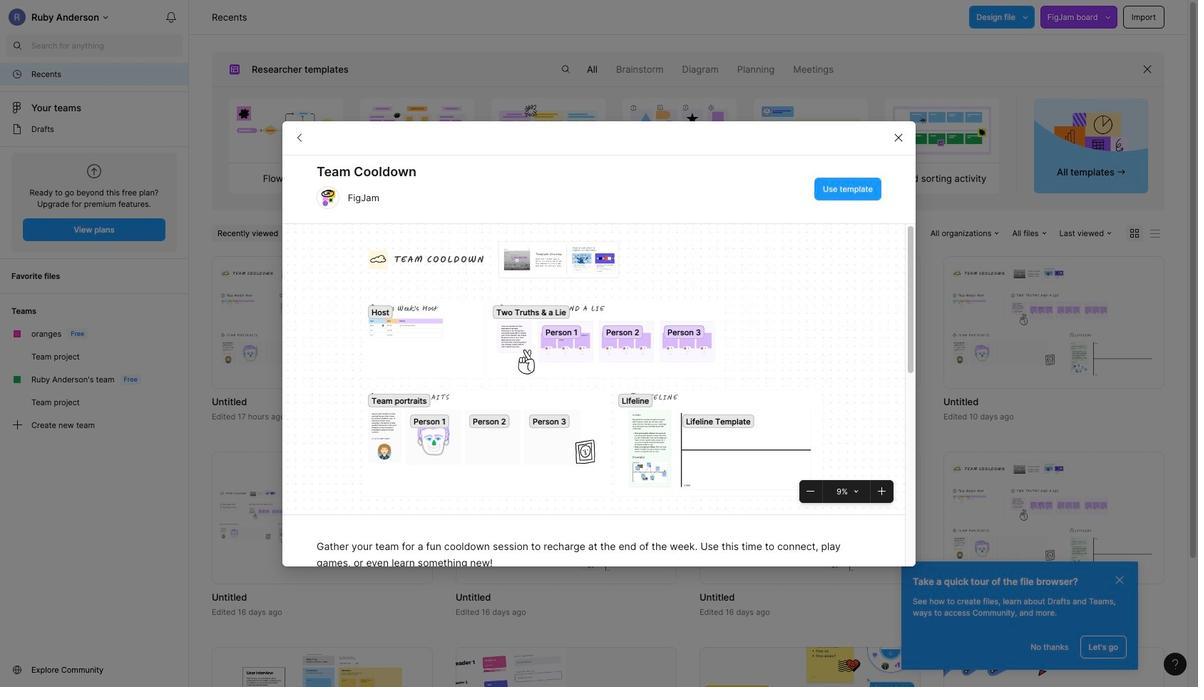 Task type: locate. For each thing, give the bounding box(es) containing it.
0 horizontal spatial search 32 image
[[6, 34, 29, 57]]

flow chart image
[[229, 98, 343, 162]]

search 32 image up recent 16 'image'
[[6, 34, 29, 57]]

dialog
[[283, 121, 916, 687]]

recent 16 image
[[11, 69, 23, 80]]

project retrospective image
[[492, 98, 606, 162]]

search 32 image up project retrospective image
[[554, 58, 577, 81]]

file thumbnail image
[[219, 265, 426, 380], [463, 265, 670, 380], [707, 265, 914, 380], [951, 265, 1158, 380], [463, 461, 670, 575], [707, 461, 914, 575], [951, 461, 1158, 575], [219, 490, 426, 547], [243, 654, 403, 687]]

0 vertical spatial search 32 image
[[6, 34, 29, 57]]

user interview image
[[754, 98, 868, 162]]

brainstorm crazy 8s image
[[623, 98, 737, 162]]

search 32 image
[[6, 34, 29, 57], [554, 58, 577, 81]]

1 vertical spatial search 32 image
[[554, 58, 577, 81]]



Task type: describe. For each thing, give the bounding box(es) containing it.
1 horizontal spatial search 32 image
[[554, 58, 577, 81]]

Search for anything text field
[[31, 40, 183, 51]]

quarterly brainstorm image
[[361, 98, 474, 162]]

card sorting activity image
[[886, 98, 999, 162]]

page 16 image
[[11, 123, 23, 135]]

see all all templates image
[[1055, 112, 1129, 161]]

community 16 image
[[11, 664, 23, 676]]

bell 32 image
[[160, 6, 183, 29]]

select zoom level image
[[855, 489, 859, 493]]



Task type: vqa. For each thing, say whether or not it's contained in the screenshot.
Once UI Design System image
no



